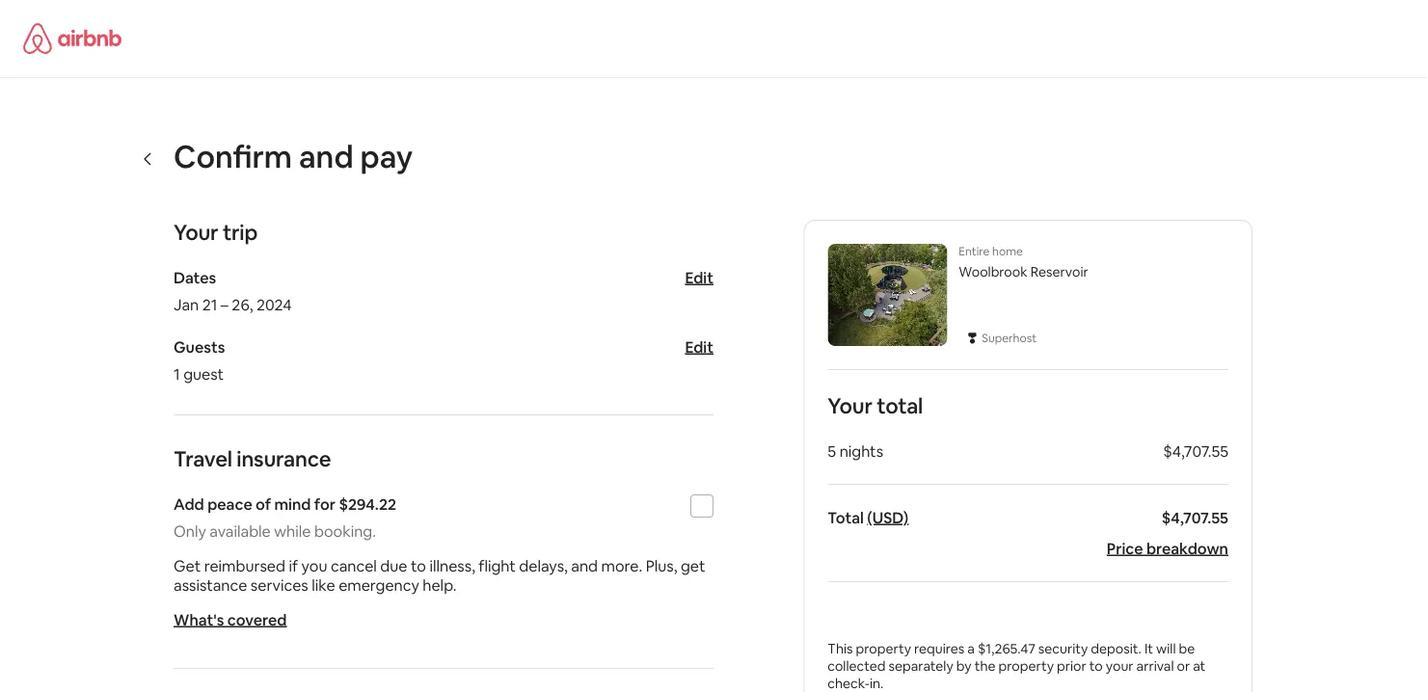 Task type: describe. For each thing, give the bounding box(es) containing it.
0 vertical spatial and
[[299, 136, 354, 177]]

price breakdown button
[[1107, 539, 1229, 559]]

reservoir
[[1031, 263, 1089, 281]]

total
[[877, 392, 924, 420]]

woolbrook
[[959, 263, 1028, 281]]

what's covered button
[[174, 610, 287, 630]]

by
[[957, 658, 972, 675]]

edit button for guests 1 guest
[[685, 337, 714, 357]]

it
[[1145, 641, 1154, 658]]

to inside get reimbursed if you cancel due to illness, flight delays, and more. plus, get assistance services like emergency help.
[[411, 556, 426, 576]]

$4,707.55 for total
[[1162, 508, 1229, 528]]

confirm
[[174, 136, 292, 177]]

your trip
[[174, 219, 258, 246]]

get reimbursed if you cancel due to illness, flight delays, and more. plus, get assistance services like emergency help.
[[174, 556, 706, 595]]

total (usd)
[[828, 508, 909, 528]]

will
[[1157, 641, 1177, 658]]

home
[[993, 244, 1024, 259]]

be
[[1180, 641, 1196, 658]]

of
[[256, 494, 271, 514]]

entire
[[959, 244, 990, 259]]

dates
[[174, 268, 216, 288]]

available
[[210, 522, 271, 541]]

total
[[828, 508, 864, 528]]

5
[[828, 441, 837, 461]]

pay
[[360, 136, 413, 177]]

$294.22
[[339, 494, 397, 514]]

price breakdown
[[1107, 539, 1229, 559]]

travel
[[174, 445, 232, 473]]

edit button for dates jan 21 – 26, 2024
[[685, 268, 714, 288]]

plus,
[[646, 556, 678, 576]]

services
[[251, 576, 309, 595]]

flight
[[479, 556, 516, 576]]

or
[[1178, 658, 1191, 675]]

5 nights
[[828, 441, 884, 461]]

help.
[[423, 576, 457, 595]]

dates jan 21 – 26, 2024
[[174, 268, 292, 315]]

to inside this property requires a $1,265.47 security deposit. it will be collected separately by the property prior to your arrival or at check-in.
[[1090, 658, 1104, 675]]

mind
[[274, 494, 311, 514]]

cancel
[[331, 556, 377, 576]]

assistance
[[174, 576, 247, 595]]

in.
[[870, 675, 884, 693]]

get
[[174, 556, 201, 576]]

entire home woolbrook reservoir
[[959, 244, 1089, 281]]

(usd) button
[[868, 508, 909, 528]]

confirm and pay
[[174, 136, 413, 177]]

emergency
[[339, 576, 420, 595]]

edit for dates jan 21 – 26, 2024
[[685, 268, 714, 288]]

back image
[[141, 151, 156, 167]]

this
[[828, 641, 853, 658]]

like
[[312, 576, 335, 595]]

–
[[221, 295, 229, 315]]

jan
[[174, 295, 199, 315]]

guests 1 guest
[[174, 337, 225, 384]]



Task type: vqa. For each thing, say whether or not it's contained in the screenshot.
the left 2
no



Task type: locate. For each thing, give the bounding box(es) containing it.
guest
[[183, 364, 224, 384]]

if
[[289, 556, 298, 576]]

0 horizontal spatial property
[[856, 641, 912, 658]]

(usd)
[[868, 508, 909, 528]]

delays,
[[519, 556, 568, 576]]

to left your
[[1090, 658, 1104, 675]]

your
[[1107, 658, 1134, 675]]

for
[[314, 494, 336, 514]]

1 vertical spatial edit button
[[685, 337, 714, 357]]

1
[[174, 364, 180, 384]]

due
[[380, 556, 408, 576]]

check-
[[828, 675, 870, 693]]

1 edit from the top
[[685, 268, 714, 288]]

the
[[975, 658, 996, 675]]

reimbursed
[[204, 556, 286, 576]]

your up "5 nights"
[[828, 392, 873, 420]]

0 vertical spatial your
[[174, 219, 218, 246]]

to right due
[[411, 556, 426, 576]]

illness,
[[430, 556, 476, 576]]

1 vertical spatial edit
[[685, 337, 714, 357]]

0 vertical spatial $4,707.55
[[1164, 441, 1229, 461]]

1 horizontal spatial and
[[571, 556, 598, 576]]

arrival
[[1137, 658, 1175, 675]]

separately
[[889, 658, 954, 675]]

add peace of mind for $294.22 only available while booking.
[[174, 494, 397, 541]]

$4,707.55 for 5 nights
[[1164, 441, 1229, 461]]

get
[[681, 556, 706, 576]]

at
[[1194, 658, 1206, 675]]

and left more.
[[571, 556, 598, 576]]

booking.
[[314, 522, 376, 541]]

insurance
[[237, 445, 331, 473]]

to
[[411, 556, 426, 576], [1090, 658, 1104, 675]]

security
[[1039, 641, 1089, 658]]

0 horizontal spatial and
[[299, 136, 354, 177]]

2 edit from the top
[[685, 337, 714, 357]]

peace
[[208, 494, 253, 514]]

edit button
[[685, 268, 714, 288], [685, 337, 714, 357]]

your for your trip
[[174, 219, 218, 246]]

1 horizontal spatial property
[[999, 658, 1055, 675]]

edit for guests 1 guest
[[685, 337, 714, 357]]

$1,265.47
[[978, 641, 1036, 658]]

1 horizontal spatial to
[[1090, 658, 1104, 675]]

1 vertical spatial $4,707.55
[[1162, 508, 1229, 528]]

property
[[856, 641, 912, 658], [999, 658, 1055, 675]]

what's covered
[[174, 610, 287, 630]]

21
[[202, 295, 217, 315]]

your left trip
[[174, 219, 218, 246]]

1 vertical spatial to
[[1090, 658, 1104, 675]]

superhost
[[983, 331, 1037, 346]]

1 vertical spatial your
[[828, 392, 873, 420]]

deposit.
[[1092, 641, 1142, 658]]

you
[[302, 556, 327, 576]]

edit
[[685, 268, 714, 288], [685, 337, 714, 357]]

1 edit button from the top
[[685, 268, 714, 288]]

0 horizontal spatial to
[[411, 556, 426, 576]]

only
[[174, 522, 206, 541]]

2 edit button from the top
[[685, 337, 714, 357]]

and left pay
[[299, 136, 354, 177]]

prior
[[1058, 658, 1087, 675]]

1 vertical spatial and
[[571, 556, 598, 576]]

your total
[[828, 392, 924, 420]]

$4,707.55
[[1164, 441, 1229, 461], [1162, 508, 1229, 528]]

0 horizontal spatial your
[[174, 219, 218, 246]]

a
[[968, 641, 975, 658]]

0 vertical spatial to
[[411, 556, 426, 576]]

your for your total
[[828, 392, 873, 420]]

requires
[[915, 641, 965, 658]]

property up in. at the bottom of page
[[856, 641, 912, 658]]

26,
[[232, 295, 253, 315]]

breakdown
[[1147, 539, 1229, 559]]

1 horizontal spatial your
[[828, 392, 873, 420]]

guests
[[174, 337, 225, 357]]

add
[[174, 494, 204, 514]]

0 vertical spatial edit
[[685, 268, 714, 288]]

nights
[[840, 441, 884, 461]]

travel insurance
[[174, 445, 331, 473]]

this property requires a $1,265.47 security deposit. it will be collected separately by the property prior to your arrival or at check-in.
[[828, 641, 1206, 693]]

2024
[[257, 295, 292, 315]]

and inside get reimbursed if you cancel due to illness, flight delays, and more. plus, get assistance services like emergency help.
[[571, 556, 598, 576]]

collected
[[828, 658, 886, 675]]

0 vertical spatial edit button
[[685, 268, 714, 288]]

price
[[1107, 539, 1144, 559]]

your
[[174, 219, 218, 246], [828, 392, 873, 420]]

and
[[299, 136, 354, 177], [571, 556, 598, 576]]

while
[[274, 522, 311, 541]]

property right the
[[999, 658, 1055, 675]]

more.
[[602, 556, 643, 576]]

trip
[[223, 219, 258, 246]]



